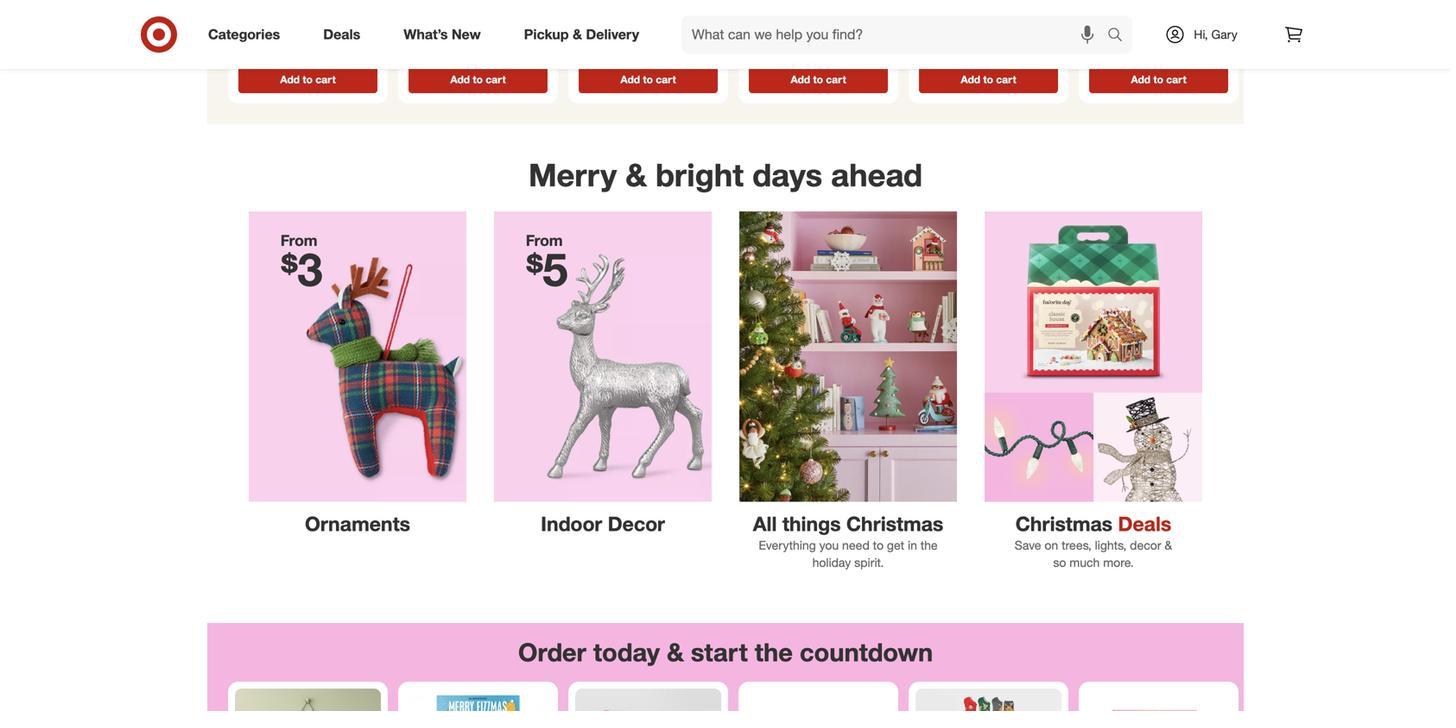 Task type: describe. For each thing, give the bounding box(es) containing it.
much
[[1070, 555, 1100, 570]]

christmas inside christmas deals save on trees, lights, decor & so much more.
[[1016, 512, 1113, 537]]

indoor
[[541, 512, 602, 537]]

delivery
[[586, 26, 639, 43]]

hi, gary
[[1194, 27, 1238, 42]]

merry
[[529, 156, 617, 194]]

$29.99
[[941, 8, 972, 21]]

0 vertical spatial deals
[[323, 26, 360, 43]]

$5
[[526, 241, 568, 297]]

order
[[518, 637, 586, 668]]

carousel region containing order today & start the countdown
[[207, 624, 1244, 712]]

in
[[908, 538, 917, 553]]

super mario bros. wonder - nintendo switch
[[412, 12, 515, 57]]

so
[[1053, 555, 1066, 570]]

categories link
[[194, 16, 302, 54]]

deals inside christmas deals save on trees, lights, decor & so much more.
[[1118, 512, 1172, 537]]

from for $5
[[526, 231, 563, 250]]

& inside christmas deals save on trees, lights, decor & so much more.
[[1165, 538, 1172, 553]]

3 cart from the left
[[656, 73, 676, 86]]

6 cart from the left
[[1166, 73, 1187, 86]]

6 add to cart from the left
[[1131, 73, 1187, 86]]

what's new link
[[389, 16, 502, 54]]

decor
[[1130, 538, 1161, 553]]

more.
[[1103, 555, 1134, 570]]

-
[[457, 27, 462, 42]]

add for sixth add to cart button from right
[[280, 73, 300, 86]]

on
[[1045, 538, 1058, 553]]

carousel region containing super mario bros. wonder - nintendo switch
[[207, 0, 1244, 138]]

search button
[[1100, 16, 1141, 57]]

toy
[[619, 12, 637, 27]]

What can we help you find? suggestions appear below search field
[[682, 16, 1112, 54]]

3 add to cart button from the left
[[579, 65, 718, 93]]

add for 4th add to cart button from right
[[621, 73, 640, 86]]

2 cart from the left
[[486, 73, 506, 86]]

6 add to cart button from the left
[[1089, 65, 1228, 93]]

search
[[1100, 28, 1141, 45]]

days
[[752, 156, 822, 194]]

all things christmas everything you need to get in the holiday spirit.
[[753, 512, 944, 570]]

switch
[[412, 42, 449, 57]]

bros.
[[482, 12, 510, 27]]

super mario bros. wonder - nintendo switch link
[[405, 0, 551, 62]]

get
[[887, 538, 905, 553]]

1 cart from the left
[[316, 73, 336, 86]]

you
[[819, 538, 839, 553]]

pickup & delivery link
[[509, 16, 661, 54]]

trees,
[[1062, 538, 1092, 553]]

& left cart
[[573, 26, 582, 43]]

shopping
[[640, 12, 692, 27]]

+
[[868, 12, 876, 27]]

from $3
[[281, 231, 323, 297]]

gary
[[1212, 27, 1238, 42]]

add for second add to cart button from the right
[[961, 73, 981, 86]]

spirit.
[[854, 555, 884, 570]]

indoor decor
[[541, 512, 665, 537]]

hi,
[[1194, 27, 1208, 42]]

ornaments
[[305, 512, 410, 537]]

& left bright
[[626, 156, 647, 194]]

register
[[820, 12, 865, 27]]

ahead
[[831, 156, 923, 194]]

lights,
[[1095, 538, 1127, 553]]

everything
[[759, 538, 816, 553]]

target for target cash register + accessories
[[752, 12, 785, 27]]

pickup & delivery
[[524, 26, 639, 43]]



Task type: locate. For each thing, give the bounding box(es) containing it.
pickup
[[524, 26, 569, 43]]

from for $3
[[281, 231, 317, 250]]

things
[[782, 512, 841, 537]]

christmas
[[846, 512, 944, 537], [1016, 512, 1113, 537]]

from inside the from $5
[[526, 231, 563, 250]]

reg
[[923, 8, 938, 21], [1093, 8, 1108, 21]]

add down delivery
[[621, 73, 640, 86]]

2 add to cart button from the left
[[409, 65, 548, 93]]

2 carousel region from the top
[[207, 624, 1244, 712]]

start
[[691, 637, 748, 668]]

deals left what's
[[323, 26, 360, 43]]

4 add to cart button from the left
[[749, 65, 888, 93]]

$3
[[281, 241, 323, 297]]

bitzee
[[923, 25, 957, 40]]

4 cart from the left
[[826, 73, 846, 86]]

2 target from the left
[[752, 12, 785, 27]]

5 add to cart button from the left
[[919, 65, 1058, 93]]

1 add from the left
[[280, 73, 300, 86]]

add for fourth add to cart button
[[791, 73, 810, 86]]

add to cart button down interactive
[[919, 65, 1058, 93]]

today
[[593, 637, 660, 668]]

&
[[573, 26, 582, 43], [626, 156, 647, 194], [1165, 538, 1172, 553], [667, 637, 684, 668]]

0 horizontal spatial from
[[281, 231, 317, 250]]

target inside target toy shopping cart
[[582, 12, 615, 27]]

add to cart down the nintendo on the left top
[[450, 73, 506, 86]]

add
[[280, 73, 300, 86], [450, 73, 470, 86], [621, 73, 640, 86], [791, 73, 810, 86], [961, 73, 981, 86], [1131, 73, 1151, 86]]

& inside carousel region
[[667, 637, 684, 668]]

from
[[281, 231, 317, 250], [526, 231, 563, 250]]

0 horizontal spatial target
[[582, 12, 615, 27]]

0 horizontal spatial the
[[755, 637, 793, 668]]

the inside carousel region
[[755, 637, 793, 668]]

deals link
[[309, 16, 382, 54]]

cart
[[316, 73, 336, 86], [486, 73, 506, 86], [656, 73, 676, 86], [826, 73, 846, 86], [996, 73, 1016, 86], [1166, 73, 1187, 86]]

target cash register + accessories
[[752, 12, 876, 42]]

add to cart button
[[238, 65, 378, 93], [409, 65, 548, 93], [579, 65, 718, 93], [749, 65, 888, 93], [919, 65, 1058, 93], [1089, 65, 1228, 93]]

cash
[[789, 12, 817, 27]]

target inside target cash register + accessories
[[752, 12, 785, 27]]

pet
[[923, 40, 941, 55]]

reg up the bitzee
[[923, 8, 938, 21]]

deals
[[323, 26, 360, 43], [1118, 512, 1172, 537]]

5 add from the left
[[961, 73, 981, 86]]

cart
[[582, 27, 606, 42]]

target toy shopping cart link
[[575, 0, 721, 62]]

add down interactive
[[961, 73, 981, 86]]

decor
[[608, 512, 665, 537]]

add down categories link
[[280, 73, 300, 86]]

0 vertical spatial the
[[921, 538, 938, 553]]

add to cart
[[280, 73, 336, 86], [450, 73, 506, 86], [621, 73, 676, 86], [791, 73, 846, 86], [961, 73, 1016, 86], [1131, 73, 1187, 86]]

target left toy
[[582, 12, 615, 27]]

1 vertical spatial deals
[[1118, 512, 1172, 537]]

add to cart down search button
[[1131, 73, 1187, 86]]

1 add to cart button from the left
[[238, 65, 378, 93]]

0 horizontal spatial reg
[[923, 8, 938, 21]]

add to cart down deals link
[[280, 73, 336, 86]]

add for 1st add to cart button from the right
[[1131, 73, 1151, 86]]

3 add from the left
[[621, 73, 640, 86]]

new
[[452, 26, 481, 43]]

1 from from the left
[[281, 231, 317, 250]]

accessories
[[752, 27, 819, 42]]

& right decor
[[1165, 538, 1172, 553]]

4 add from the left
[[791, 73, 810, 86]]

1 vertical spatial carousel region
[[207, 624, 1244, 712]]

add to cart button down target cash register + accessories link
[[749, 65, 888, 93]]

super
[[412, 12, 445, 27]]

2 from from the left
[[526, 231, 563, 250]]

add to cart button down search button
[[1089, 65, 1228, 93]]

add down the '-'
[[450, 73, 470, 86]]

add to cart button down deals link
[[238, 65, 378, 93]]

target toy shopping cart
[[582, 12, 692, 42]]

reg left $24.99 in the top right of the page
[[1093, 8, 1108, 21]]

2 add to cart from the left
[[450, 73, 506, 86]]

from inside from $3
[[281, 231, 317, 250]]

add for 5th add to cart button from right
[[450, 73, 470, 86]]

to
[[303, 73, 313, 86], [473, 73, 483, 86], [643, 73, 653, 86], [813, 73, 823, 86], [983, 73, 993, 86], [1154, 73, 1164, 86], [873, 538, 884, 553]]

1 horizontal spatial target
[[752, 12, 785, 27]]

add to cart down target toy shopping cart link
[[621, 73, 676, 86]]

1 horizontal spatial from
[[526, 231, 563, 250]]

1 carousel region from the top
[[207, 0, 1244, 138]]

nintendo
[[466, 27, 515, 42]]

1 horizontal spatial christmas
[[1016, 512, 1113, 537]]

1 reg from the left
[[923, 8, 938, 21]]

4 add to cart from the left
[[791, 73, 846, 86]]

need
[[842, 538, 870, 553]]

to inside all things christmas everything you need to get in the holiday spirit.
[[873, 538, 884, 553]]

& left start
[[667, 637, 684, 668]]

1 horizontal spatial reg
[[1093, 8, 1108, 21]]

0 horizontal spatial deals
[[323, 26, 360, 43]]

5 add to cart from the left
[[961, 73, 1016, 86]]

add down search button
[[1131, 73, 1151, 86]]

reg for $24.99
[[1093, 8, 1108, 21]]

reg for bitzee interactive digital pet
[[923, 8, 938, 21]]

christmas deals save on trees, lights, decor & so much more.
[[1015, 512, 1172, 570]]

target for target toy shopping cart
[[582, 12, 615, 27]]

countdown
[[800, 637, 933, 668]]

from $5
[[526, 231, 568, 297]]

2 christmas from the left
[[1016, 512, 1113, 537]]

1 target from the left
[[582, 12, 615, 27]]

digital
[[1019, 25, 1053, 40]]

2 reg from the left
[[1093, 8, 1108, 21]]

reg $29.99 sale bitzee interactive digital pet
[[923, 8, 1053, 55]]

interactive
[[960, 25, 1016, 40]]

reg $24.99
[[1093, 8, 1142, 21]]

1 vertical spatial the
[[755, 637, 793, 668]]

mario
[[448, 12, 479, 27]]

1 horizontal spatial the
[[921, 538, 938, 553]]

the inside all things christmas everything you need to get in the holiday spirit.
[[921, 538, 938, 553]]

target
[[582, 12, 615, 27], [752, 12, 785, 27]]

merry & bright days ahead
[[529, 156, 923, 194]]

3 add to cart from the left
[[621, 73, 676, 86]]

the right start
[[755, 637, 793, 668]]

bright
[[656, 156, 744, 194]]

carousel region
[[207, 0, 1244, 138], [207, 624, 1244, 712]]

the
[[921, 538, 938, 553], [755, 637, 793, 668]]

christmas up the trees,
[[1016, 512, 1113, 537]]

0 vertical spatial carousel region
[[207, 0, 1244, 138]]

reg inside the reg $29.99 sale bitzee interactive digital pet
[[923, 8, 938, 21]]

sale
[[975, 8, 995, 21]]

5 cart from the left
[[996, 73, 1016, 86]]

deals up decor
[[1118, 512, 1172, 537]]

order today & start the countdown
[[518, 637, 933, 668]]

6 add from the left
[[1131, 73, 1151, 86]]

add to cart button down the nintendo on the left top
[[409, 65, 548, 93]]

save
[[1015, 538, 1041, 553]]

add down accessories
[[791, 73, 810, 86]]

what's new
[[404, 26, 481, 43]]

christmas inside all things christmas everything you need to get in the holiday spirit.
[[846, 512, 944, 537]]

add to cart down target cash register + accessories link
[[791, 73, 846, 86]]

christmas up get
[[846, 512, 944, 537]]

add to cart button down target toy shopping cart link
[[579, 65, 718, 93]]

all
[[753, 512, 777, 537]]

categories
[[208, 26, 280, 43]]

the right in
[[921, 538, 938, 553]]

wonder
[[412, 27, 454, 42]]

1 christmas from the left
[[846, 512, 944, 537]]

holiday
[[813, 555, 851, 570]]

add to cart down interactive
[[961, 73, 1016, 86]]

$24.99
[[1111, 8, 1142, 21]]

target cash register + accessories link
[[746, 0, 892, 62]]

1 horizontal spatial deals
[[1118, 512, 1172, 537]]

what's
[[404, 26, 448, 43]]

1 add to cart from the left
[[280, 73, 336, 86]]

target left cash
[[752, 12, 785, 27]]

0 horizontal spatial christmas
[[846, 512, 944, 537]]

2 add from the left
[[450, 73, 470, 86]]



Task type: vqa. For each thing, say whether or not it's contained in the screenshot.
ahead on the right of page
yes



